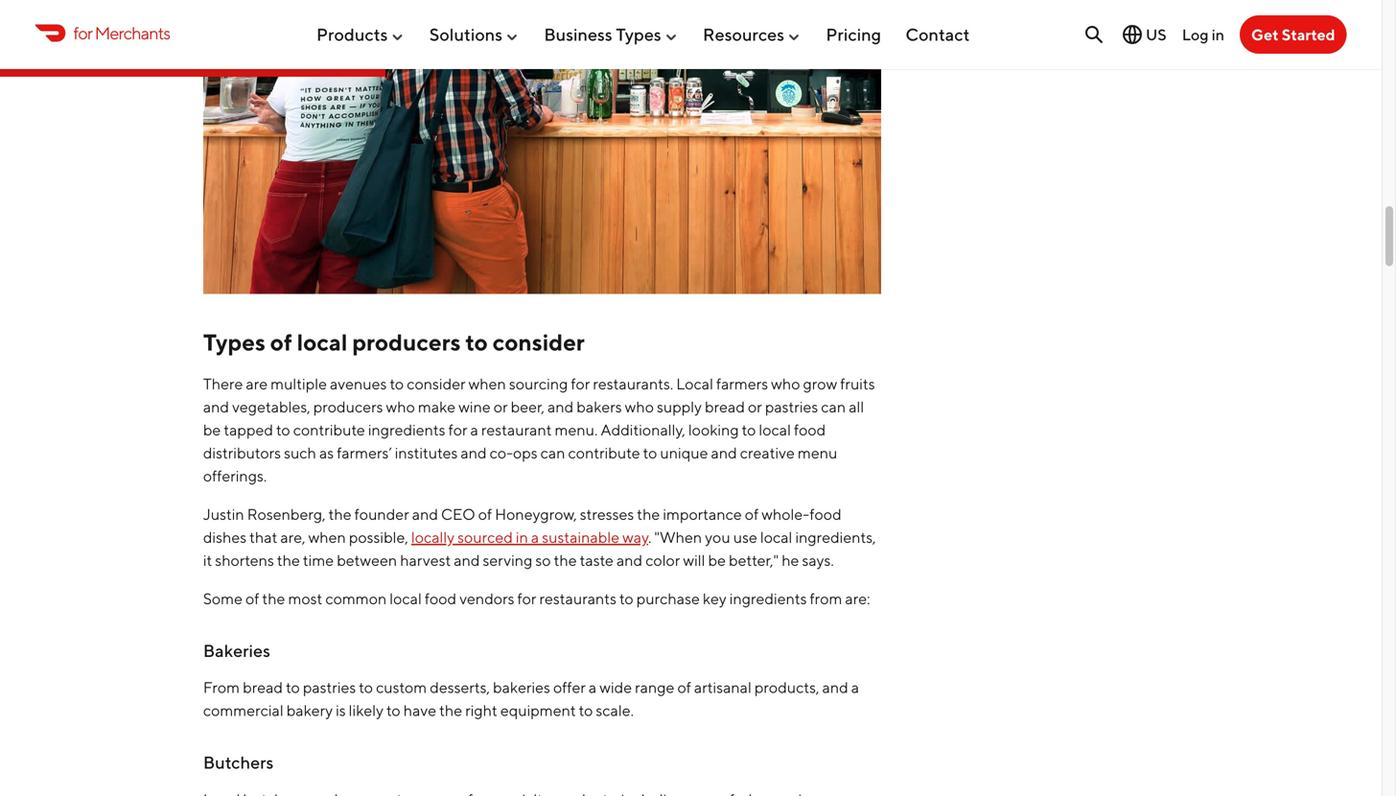 Task type: describe. For each thing, give the bounding box(es) containing it.
purchase
[[637, 589, 700, 608]]

0 horizontal spatial in
[[516, 528, 528, 546]]

there
[[203, 375, 243, 393]]

avenues
[[330, 375, 387, 393]]

key
[[703, 589, 727, 608]]

offer
[[553, 678, 586, 696]]

the down are, on the bottom left of page
[[277, 551, 300, 569]]

1 or from the left
[[494, 398, 508, 416]]

some of the most common local food vendors for restaurants to purchase key ingredients from are:
[[203, 589, 873, 608]]

mx blog - how to build community using local producers - ordering at brewery counter image
[[203, 0, 882, 294]]

it
[[203, 551, 212, 569]]

creative
[[740, 444, 795, 462]]

us
[[1146, 25, 1167, 44]]

beer,
[[511, 398, 545, 416]]

to down 'additionally,'
[[643, 444, 657, 462]]

pastries inside from bread to pastries to custom desserts, bakeries offer a wide range of artisanal products, and a commercial bakery is likely to have the right equipment to scale.
[[303, 678, 356, 696]]

to right avenues
[[390, 375, 404, 393]]

bakeries
[[493, 678, 550, 696]]

offerings.
[[203, 467, 267, 485]]

use
[[733, 528, 758, 546]]

time
[[303, 551, 334, 569]]

whole-
[[762, 505, 810, 523]]

2 horizontal spatial who
[[771, 375, 800, 393]]

local down harvest at the bottom left of the page
[[390, 589, 422, 608]]

pricing link
[[826, 16, 882, 52]]

harvest
[[400, 551, 451, 569]]

as
[[319, 444, 334, 462]]

of right some
[[246, 589, 259, 608]]

multiple
[[271, 375, 327, 393]]

types of local producers to consider
[[203, 328, 585, 356]]

most
[[288, 589, 323, 608]]

wine
[[459, 398, 491, 416]]

from
[[203, 678, 240, 696]]

for merchants
[[73, 22, 170, 43]]

of inside from bread to pastries to custom desserts, bakeries offer a wide range of artisanal products, and a commercial bakery is likely to have the right equipment to scale.
[[678, 678, 691, 696]]

and down looking
[[711, 444, 737, 462]]

artisanal
[[694, 678, 752, 696]]

scale.
[[596, 701, 634, 720]]

contact
[[906, 24, 970, 45]]

to left purchase
[[620, 589, 634, 608]]

get
[[1252, 25, 1279, 44]]

log
[[1182, 25, 1209, 43]]

likely
[[349, 701, 384, 720]]

bread inside there are multiple avenues to consider when sourcing for restaurants. local farmers who grow fruits and vegetables, producers who make wine or beer, and bakers who supply bread or pastries can all be tapped to contribute ingredients for a restaurant menu. additionally, looking to local food distributors such as farmers' institutes and co-ops can contribute to unique and creative menu offerings.
[[705, 398, 745, 416]]

shortens
[[215, 551, 274, 569]]

0 horizontal spatial who
[[386, 398, 415, 416]]

products
[[317, 24, 388, 45]]

have
[[404, 701, 437, 720]]

common
[[325, 589, 387, 608]]

color
[[646, 551, 680, 569]]

products link
[[317, 16, 405, 52]]

started
[[1282, 25, 1336, 44]]

butchers
[[203, 752, 274, 773]]

justin rosenberg, the founder and ceo of honeygrow, stresses the importance of whole-food dishes that are, when possible,
[[203, 505, 842, 546]]

0 horizontal spatial can
[[541, 444, 565, 462]]

locally
[[411, 528, 455, 546]]

solutions
[[429, 24, 503, 45]]

0 vertical spatial producers
[[352, 328, 461, 356]]

local inside there are multiple avenues to consider when sourcing for restaurants. local farmers who grow fruits and vegetables, producers who make wine or beer, and bakers who supply bread or pastries can all be tapped to contribute ingredients for a restaurant menu. additionally, looking to local food distributors such as farmers' institutes and co-ops can contribute to unique and creative menu offerings.
[[759, 421, 791, 439]]

menu
[[798, 444, 838, 462]]

1 horizontal spatial contribute
[[568, 444, 640, 462]]

the left "most" at the bottom left
[[262, 589, 285, 608]]

are
[[246, 375, 268, 393]]

2 or from the left
[[748, 398, 762, 416]]

all
[[849, 398, 864, 416]]

fruits
[[840, 375, 875, 393]]

1 horizontal spatial in
[[1212, 25, 1225, 43]]

bakery
[[286, 701, 333, 720]]

bakeries
[[203, 640, 274, 661]]

to up the wine
[[466, 328, 488, 356]]

solutions link
[[429, 16, 520, 52]]

restaurants
[[539, 589, 617, 608]]

for right vendors at the bottom left
[[517, 589, 537, 608]]

get started button
[[1240, 15, 1347, 54]]

says.
[[802, 551, 834, 569]]

2 vertical spatial food
[[425, 589, 457, 608]]

contact link
[[906, 16, 970, 52]]

producers inside there are multiple avenues to consider when sourcing for restaurants. local farmers who grow fruits and vegetables, producers who make wine or beer, and bakers who supply bread or pastries can all be tapped to contribute ingredients for a restaurant menu. additionally, looking to local food distributors such as farmers' institutes and co-ops can contribute to unique and creative menu offerings.
[[313, 398, 383, 416]]

restaurants.
[[593, 375, 674, 393]]

rosenberg,
[[247, 505, 326, 523]]

will
[[683, 551, 705, 569]]

the up .
[[637, 505, 660, 523]]

co-
[[490, 444, 513, 462]]

farmers
[[716, 375, 768, 393]]

local
[[676, 375, 714, 393]]

a down honeygrow,
[[531, 528, 539, 546]]

to up likely
[[359, 678, 373, 696]]

be inside there are multiple avenues to consider when sourcing for restaurants. local farmers who grow fruits and vegetables, producers who make wine or beer, and bakers who supply bread or pastries can all be tapped to contribute ingredients for a restaurant menu. additionally, looking to local food distributors such as farmers' institutes and co-ops can contribute to unique and creative menu offerings.
[[203, 421, 221, 439]]

to down vegetables,
[[276, 421, 290, 439]]

are:
[[845, 589, 870, 608]]

honeygrow,
[[495, 505, 577, 523]]

from bread to pastries to custom desserts, bakeries offer a wide range of artisanal products, and a commercial bakery is likely to have the right equipment to scale.
[[203, 678, 859, 720]]

and inside from bread to pastries to custom desserts, bakeries offer a wide range of artisanal products, and a commercial bakery is likely to have the right equipment to scale.
[[822, 678, 849, 696]]

farmers'
[[337, 444, 392, 462]]

of up sourced
[[478, 505, 492, 523]]

tapped
[[224, 421, 273, 439]]

restaurant
[[481, 421, 552, 439]]

the right so
[[554, 551, 577, 569]]

taste
[[580, 551, 614, 569]]

sustainable
[[542, 528, 620, 546]]

from
[[810, 589, 842, 608]]

get started
[[1252, 25, 1336, 44]]

and inside justin rosenberg, the founder and ceo of honeygrow, stresses the importance of whole-food dishes that are, when possible,
[[412, 505, 438, 523]]

for merchants link
[[35, 20, 170, 46]]

consider for avenues
[[407, 375, 466, 393]]

types inside "link"
[[616, 24, 662, 45]]

"when
[[655, 528, 702, 546]]

for up bakers
[[571, 375, 590, 393]]

wide
[[600, 678, 632, 696]]

stresses
[[580, 505, 634, 523]]

a inside there are multiple avenues to consider when sourcing for restaurants. local farmers who grow fruits and vegetables, producers who make wine or beer, and bakers who supply bread or pastries can all be tapped to contribute ingredients for a restaurant menu. additionally, looking to local food distributors such as farmers' institutes and co-ops can contribute to unique and creative menu offerings.
[[471, 421, 478, 439]]



Task type: locate. For each thing, give the bounding box(es) containing it.
food down harvest at the bottom left of the page
[[425, 589, 457, 608]]

who up 'additionally,'
[[625, 398, 654, 416]]

that
[[250, 528, 278, 546]]

local
[[297, 328, 348, 356], [759, 421, 791, 439], [760, 528, 793, 546], [390, 589, 422, 608]]

food inside there are multiple avenues to consider when sourcing for restaurants. local farmers who grow fruits and vegetables, producers who make wine or beer, and bakers who supply bread or pastries can all be tapped to contribute ingredients for a restaurant menu. additionally, looking to local food distributors such as farmers' institutes and co-ops can contribute to unique and creative menu offerings.
[[794, 421, 826, 439]]

and up locally
[[412, 505, 438, 523]]

1 vertical spatial producers
[[313, 398, 383, 416]]

bakers
[[577, 398, 622, 416]]

1 vertical spatial food
[[810, 505, 842, 523]]

0 horizontal spatial pastries
[[303, 678, 356, 696]]

0 vertical spatial contribute
[[293, 421, 365, 439]]

for down the wine
[[448, 421, 468, 439]]

0 horizontal spatial bread
[[243, 678, 283, 696]]

business types
[[544, 24, 662, 45]]

better,"
[[729, 551, 779, 569]]

1 vertical spatial ingredients
[[730, 589, 807, 608]]

when inside there are multiple avenues to consider when sourcing for restaurants. local farmers who grow fruits and vegetables, producers who make wine or beer, and bakers who supply bread or pastries can all be tapped to contribute ingredients for a restaurant menu. additionally, looking to local food distributors such as farmers' institutes and co-ops can contribute to unique and creative menu offerings.
[[469, 375, 506, 393]]

or
[[494, 398, 508, 416], [748, 398, 762, 416]]

way
[[623, 528, 648, 546]]

producers
[[352, 328, 461, 356], [313, 398, 383, 416]]

supply
[[657, 398, 702, 416]]

a down the wine
[[471, 421, 478, 439]]

between
[[337, 551, 397, 569]]

for
[[73, 22, 92, 43], [571, 375, 590, 393], [448, 421, 468, 439], [517, 589, 537, 608]]

custom
[[376, 678, 427, 696]]

grow
[[803, 375, 838, 393]]

and right products,
[[822, 678, 849, 696]]

pastries
[[765, 398, 818, 416], [303, 678, 356, 696]]

such
[[284, 444, 316, 462]]

importance
[[663, 505, 742, 523]]

be inside . "when you use local ingredients, it shortens the time between harvest and serving so the taste and color will be better," he says.
[[708, 551, 726, 569]]

and
[[203, 398, 229, 416], [548, 398, 574, 416], [461, 444, 487, 462], [711, 444, 737, 462], [412, 505, 438, 523], [454, 551, 480, 569], [617, 551, 643, 569], [822, 678, 849, 696]]

1 vertical spatial bread
[[243, 678, 283, 696]]

local up creative at the bottom right of page
[[759, 421, 791, 439]]

0 vertical spatial in
[[1212, 25, 1225, 43]]

1 horizontal spatial or
[[748, 398, 762, 416]]

to down offer
[[579, 701, 593, 720]]

or down farmers
[[748, 398, 762, 416]]

of up multiple
[[270, 328, 292, 356]]

0 horizontal spatial be
[[203, 421, 221, 439]]

locally sourced in a sustainable way
[[411, 528, 648, 546]]

0 vertical spatial bread
[[705, 398, 745, 416]]

are,
[[280, 528, 306, 546]]

contribute down menu.
[[568, 444, 640, 462]]

0 vertical spatial food
[[794, 421, 826, 439]]

some
[[203, 589, 243, 608]]

menu.
[[555, 421, 598, 439]]

be right will
[[708, 551, 726, 569]]

the
[[329, 505, 352, 523], [637, 505, 660, 523], [277, 551, 300, 569], [554, 551, 577, 569], [262, 589, 285, 608], [439, 701, 462, 720]]

when inside justin rosenberg, the founder and ceo of honeygrow, stresses the importance of whole-food dishes that are, when possible,
[[308, 528, 346, 546]]

consider inside there are multiple avenues to consider when sourcing for restaurants. local farmers who grow fruits and vegetables, producers who make wine or beer, and bakers who supply bread or pastries can all be tapped to contribute ingredients for a restaurant menu. additionally, looking to local food distributors such as farmers' institutes and co-ops can contribute to unique and creative menu offerings.
[[407, 375, 466, 393]]

1 horizontal spatial be
[[708, 551, 726, 569]]

0 horizontal spatial when
[[308, 528, 346, 546]]

commercial
[[203, 701, 284, 720]]

and up menu.
[[548, 398, 574, 416]]

1 vertical spatial in
[[516, 528, 528, 546]]

unique
[[660, 444, 708, 462]]

who left make
[[386, 398, 415, 416]]

justin
[[203, 505, 244, 523]]

a left wide
[[589, 678, 597, 696]]

merchants
[[95, 22, 170, 43]]

institutes
[[395, 444, 458, 462]]

food inside justin rosenberg, the founder and ceo of honeygrow, stresses the importance of whole-food dishes that are, when possible,
[[810, 505, 842, 523]]

ingredients up 'institutes'
[[368, 421, 446, 439]]

when
[[469, 375, 506, 393], [308, 528, 346, 546]]

1 vertical spatial be
[[708, 551, 726, 569]]

he
[[782, 551, 799, 569]]

bread inside from bread to pastries to custom desserts, bakeries offer a wide range of artisanal products, and a commercial bakery is likely to have the right equipment to scale.
[[243, 678, 283, 696]]

to up bakery
[[286, 678, 300, 696]]

local up multiple
[[297, 328, 348, 356]]

producers down avenues
[[313, 398, 383, 416]]

consider for producers
[[493, 328, 585, 356]]

to up creative at the bottom right of page
[[742, 421, 756, 439]]

or right the wine
[[494, 398, 508, 416]]

equipment
[[500, 701, 576, 720]]

products,
[[755, 678, 820, 696]]

locally sourced in a sustainable way link
[[411, 528, 648, 546]]

of right range
[[678, 678, 691, 696]]

for left merchants at the left of page
[[73, 22, 92, 43]]

food up menu
[[794, 421, 826, 439]]

of
[[270, 328, 292, 356], [478, 505, 492, 523], [745, 505, 759, 523], [246, 589, 259, 608], [678, 678, 691, 696]]

1 vertical spatial pastries
[[303, 678, 356, 696]]

so
[[536, 551, 551, 569]]

the inside from bread to pastries to custom desserts, bakeries offer a wide range of artisanal products, and a commercial bakery is likely to have the right equipment to scale.
[[439, 701, 462, 720]]

you
[[705, 528, 731, 546]]

consider up make
[[407, 375, 466, 393]]

business
[[544, 24, 613, 45]]

food up ingredients,
[[810, 505, 842, 523]]

sourced
[[458, 528, 513, 546]]

be
[[203, 421, 221, 439], [708, 551, 726, 569]]

0 vertical spatial types
[[616, 24, 662, 45]]

0 vertical spatial pastries
[[765, 398, 818, 416]]

ingredients inside there are multiple avenues to consider when sourcing for restaurants. local farmers who grow fruits and vegetables, producers who make wine or beer, and bakers who supply bread or pastries can all be tapped to contribute ingredients for a restaurant menu. additionally, looking to local food distributors such as farmers' institutes and co-ops can contribute to unique and creative menu offerings.
[[368, 421, 446, 439]]

log in
[[1182, 25, 1225, 43]]

0 vertical spatial can
[[821, 398, 846, 416]]

and down sourced
[[454, 551, 480, 569]]

founder
[[355, 505, 409, 523]]

producers up avenues
[[352, 328, 461, 356]]

pricing
[[826, 24, 882, 45]]

1 horizontal spatial can
[[821, 398, 846, 416]]

0 horizontal spatial or
[[494, 398, 508, 416]]

bread up looking
[[705, 398, 745, 416]]

1 horizontal spatial who
[[625, 398, 654, 416]]

pastries up is
[[303, 678, 356, 696]]

to down custom
[[386, 701, 401, 720]]

vegetables,
[[232, 398, 310, 416]]

in right log
[[1212, 25, 1225, 43]]

0 horizontal spatial contribute
[[293, 421, 365, 439]]

1 horizontal spatial consider
[[493, 328, 585, 356]]

can right ops on the left bottom of the page
[[541, 444, 565, 462]]

0 vertical spatial consider
[[493, 328, 585, 356]]

pastries down grow
[[765, 398, 818, 416]]

1 horizontal spatial ingredients
[[730, 589, 807, 608]]

when up the time
[[308, 528, 346, 546]]

0 horizontal spatial types
[[203, 328, 266, 356]]

ops
[[513, 444, 538, 462]]

1 vertical spatial types
[[203, 328, 266, 356]]

1 vertical spatial contribute
[[568, 444, 640, 462]]

1 horizontal spatial types
[[616, 24, 662, 45]]

right
[[465, 701, 498, 720]]

is
[[336, 701, 346, 720]]

ceo
[[441, 505, 475, 523]]

distributors
[[203, 444, 281, 462]]

0 vertical spatial ingredients
[[368, 421, 446, 439]]

can
[[821, 398, 846, 416], [541, 444, 565, 462]]

make
[[418, 398, 456, 416]]

1 vertical spatial consider
[[407, 375, 466, 393]]

1 horizontal spatial bread
[[705, 398, 745, 416]]

a right products,
[[851, 678, 859, 696]]

0 vertical spatial when
[[469, 375, 506, 393]]

resources
[[703, 24, 785, 45]]

0 horizontal spatial ingredients
[[368, 421, 446, 439]]

the down desserts,
[[439, 701, 462, 720]]

types up there on the left of page
[[203, 328, 266, 356]]

resources link
[[703, 16, 802, 52]]

and down way
[[617, 551, 643, 569]]

business types link
[[544, 16, 679, 52]]

be left tapped
[[203, 421, 221, 439]]

consider up sourcing
[[493, 328, 585, 356]]

the left founder
[[329, 505, 352, 523]]

contribute up as
[[293, 421, 365, 439]]

in down honeygrow,
[[516, 528, 528, 546]]

0 vertical spatial be
[[203, 421, 221, 439]]

1 horizontal spatial when
[[469, 375, 506, 393]]

a
[[471, 421, 478, 439], [531, 528, 539, 546], [589, 678, 597, 696], [851, 678, 859, 696]]

. "when you use local ingredients, it shortens the time between harvest and serving so the taste and color will be better," he says.
[[203, 528, 876, 569]]

local down "whole-"
[[760, 528, 793, 546]]

looking
[[688, 421, 739, 439]]

local inside . "when you use local ingredients, it shortens the time between harvest and serving so the taste and color will be better," he says.
[[760, 528, 793, 546]]

and left the "co-"
[[461, 444, 487, 462]]

ingredients down better,"
[[730, 589, 807, 608]]

vendors
[[460, 589, 515, 608]]

who
[[771, 375, 800, 393], [386, 398, 415, 416], [625, 398, 654, 416]]

possible,
[[349, 528, 408, 546]]

can left all
[[821, 398, 846, 416]]

bread up the commercial
[[243, 678, 283, 696]]

1 vertical spatial can
[[541, 444, 565, 462]]

of up the use
[[745, 505, 759, 523]]

who left grow
[[771, 375, 800, 393]]

and down there on the left of page
[[203, 398, 229, 416]]

.
[[648, 528, 652, 546]]

when up the wine
[[469, 375, 506, 393]]

types right business
[[616, 24, 662, 45]]

1 vertical spatial when
[[308, 528, 346, 546]]

sourcing
[[509, 375, 568, 393]]

pastries inside there are multiple avenues to consider when sourcing for restaurants. local farmers who grow fruits and vegetables, producers who make wine or beer, and bakers who supply bread or pastries can all be tapped to contribute ingredients for a restaurant menu. additionally, looking to local food distributors such as farmers' institutes and co-ops can contribute to unique and creative menu offerings.
[[765, 398, 818, 416]]

0 horizontal spatial consider
[[407, 375, 466, 393]]

1 horizontal spatial pastries
[[765, 398, 818, 416]]

globe line image
[[1121, 23, 1144, 46]]

serving
[[483, 551, 533, 569]]



Task type: vqa. For each thing, say whether or not it's contained in the screenshot.
Tablet.
no



